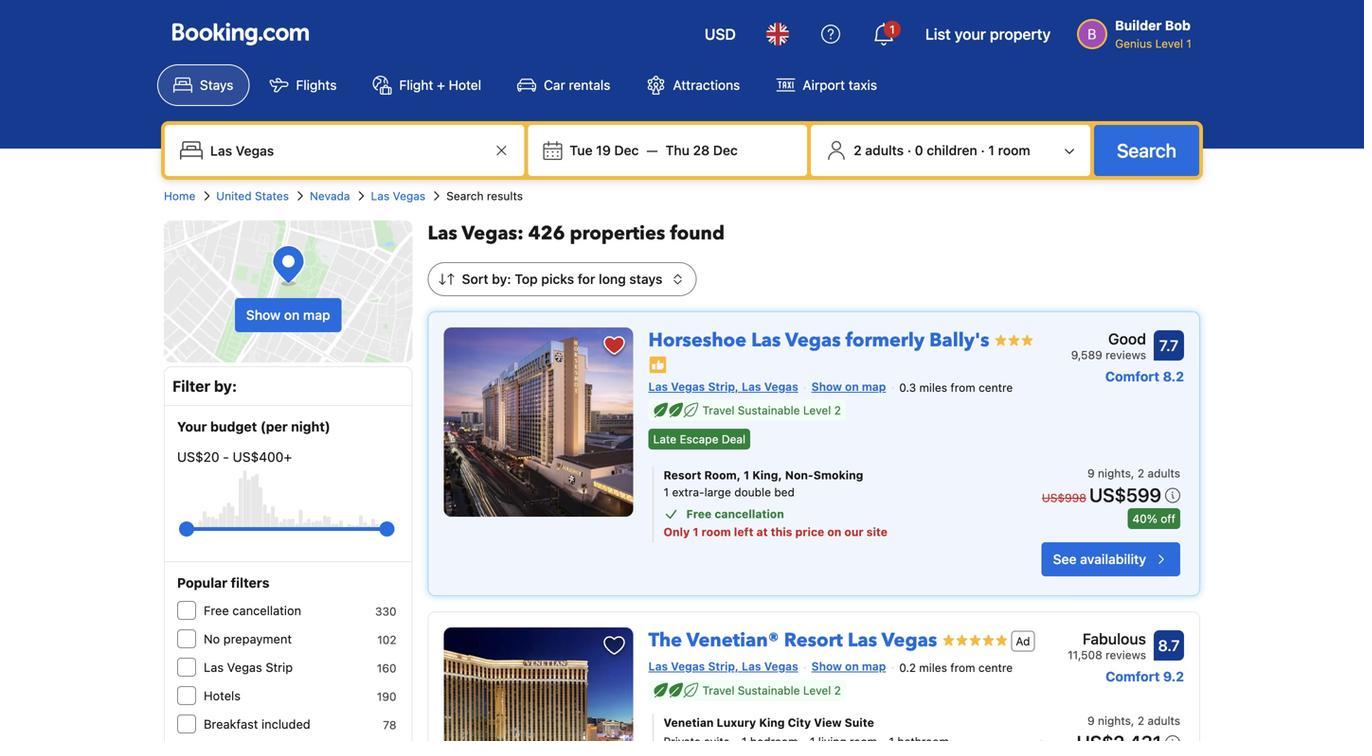 Task type: locate. For each thing, give the bounding box(es) containing it.
· left 0
[[907, 143, 911, 158]]

330
[[375, 605, 397, 619]]

1 vertical spatial room
[[702, 526, 731, 539]]

resort up extra-
[[664, 469, 702, 482]]

vegas:
[[462, 221, 524, 247]]

level for bally's
[[803, 404, 831, 417]]

0 vertical spatial 9
[[1088, 467, 1095, 480]]

from
[[951, 381, 976, 395], [951, 662, 975, 675]]

2 miles from the top
[[919, 662, 947, 675]]

0 vertical spatial free
[[686, 508, 712, 521]]

late escape deal
[[653, 433, 746, 446]]

vegas down no prepayment
[[227, 661, 262, 675]]

1 from from the top
[[951, 381, 976, 395]]

las inside 'link'
[[751, 328, 781, 354]]

no prepayment
[[204, 632, 292, 647]]

1 vertical spatial nights
[[1098, 715, 1131, 728]]

1 vertical spatial strip,
[[708, 660, 739, 674]]

our
[[845, 526, 864, 539]]

vegas up 0.2
[[882, 628, 937, 654]]

1 horizontal spatial search
[[1117, 139, 1177, 162]]

1 horizontal spatial dec
[[713, 143, 738, 158]]

9 nights , 2 adults up us$599
[[1088, 467, 1181, 480]]

usd
[[705, 25, 736, 43]]

property
[[990, 25, 1051, 43]]

from down bally's
[[951, 381, 976, 395]]

0 horizontal spatial ·
[[907, 143, 911, 158]]

1 vertical spatial 9 nights , 2 adults
[[1088, 715, 1181, 728]]

1 · from the left
[[907, 143, 911, 158]]

vegas down horseshoe at the top of the page
[[671, 380, 705, 393]]

states
[[255, 189, 289, 203]]

1 up double
[[744, 469, 750, 482]]

0 vertical spatial show on map
[[246, 307, 330, 323]]

by: left top
[[492, 271, 511, 287]]

1 travel from the top
[[703, 404, 735, 417]]

0 horizontal spatial room
[[702, 526, 731, 539]]

1 horizontal spatial cancellation
[[715, 508, 784, 521]]

room right children
[[998, 143, 1031, 158]]

1 button
[[861, 11, 907, 57]]

resort inside "link"
[[784, 628, 843, 654]]

1 vertical spatial las vegas strip, las vegas
[[649, 660, 798, 674]]

reviews down "fabulous"
[[1106, 649, 1146, 662]]

1 down bob
[[1187, 37, 1192, 50]]

centre right 0.2
[[979, 662, 1013, 675]]

, down comfort 9.2
[[1131, 715, 1135, 728]]

builder bob genius level 1
[[1115, 18, 1192, 50]]

0 vertical spatial comfort
[[1106, 369, 1160, 385]]

only 1 room left at this price on our site
[[664, 526, 888, 539]]

0 horizontal spatial search
[[446, 189, 484, 203]]

40%
[[1133, 513, 1158, 526]]

from for bally's
[[951, 381, 976, 395]]

las vegas strip, las vegas down horseshoe at the top of the page
[[649, 380, 798, 393]]

strip, for las
[[708, 380, 739, 393]]

included
[[261, 718, 311, 732]]

travel sustainable level 2 for las
[[703, 404, 841, 417]]

scored 7.7 element
[[1154, 331, 1184, 361]]

0 vertical spatial from
[[951, 381, 976, 395]]

search inside button
[[1117, 139, 1177, 162]]

luxury
[[717, 717, 756, 730]]

2 vertical spatial show
[[812, 660, 842, 674]]

left
[[734, 526, 754, 539]]

by: right filter on the left of page
[[214, 378, 237, 396]]

sustainable
[[738, 404, 800, 417], [738, 684, 800, 698]]

adults down 9.2
[[1148, 715, 1181, 728]]

2 travel from the top
[[703, 684, 735, 698]]

on inside button
[[284, 307, 300, 323]]

1 vertical spatial resort
[[784, 628, 843, 654]]

picks
[[541, 271, 574, 287]]

adults up us$599
[[1148, 467, 1181, 480]]

adults left 0
[[865, 143, 904, 158]]

9 up us$599
[[1088, 467, 1095, 480]]

filter by:
[[172, 378, 237, 396]]

1 vertical spatial sustainable
[[738, 684, 800, 698]]

strip, down horseshoe at the top of the page
[[708, 380, 739, 393]]

level
[[1156, 37, 1183, 50], [803, 404, 831, 417], [803, 684, 831, 698]]

0 horizontal spatial resort
[[664, 469, 702, 482]]

the
[[649, 628, 682, 654]]

2 vertical spatial show on map
[[812, 660, 886, 674]]

0 vertical spatial travel sustainable level 2
[[703, 404, 841, 417]]

cancellation
[[715, 508, 784, 521], [232, 604, 301, 618]]

0 horizontal spatial dec
[[614, 143, 639, 158]]

1 vertical spatial reviews
[[1106, 649, 1146, 662]]

off
[[1161, 513, 1176, 526]]

map for the venetian® resort las vegas
[[862, 660, 886, 674]]

search for search results
[[446, 189, 484, 203]]

1 vertical spatial search
[[446, 189, 484, 203]]

Where are you going? field
[[203, 134, 490, 168]]

sustainable for las
[[738, 404, 800, 417]]

level up venetian luxury king city view suite link
[[803, 684, 831, 698]]

free cancellation
[[686, 508, 784, 521], [204, 604, 301, 618]]

attractions link
[[630, 64, 756, 106]]

2 9 from the top
[[1088, 715, 1095, 728]]

1 horizontal spatial room
[[998, 143, 1031, 158]]

0 vertical spatial show
[[246, 307, 281, 323]]

vegas inside "link"
[[882, 628, 937, 654]]

vegas down the
[[671, 660, 705, 674]]

+
[[437, 77, 445, 93]]

reviews inside good 9,589 reviews
[[1106, 349, 1146, 362]]

1 reviews from the top
[[1106, 349, 1146, 362]]

0 vertical spatial centre
[[979, 381, 1013, 395]]

tue
[[570, 143, 593, 158]]

1 vertical spatial show on map
[[812, 380, 886, 393]]

free cancellation up left
[[686, 508, 784, 521]]

bed
[[774, 486, 795, 499]]

1 vertical spatial miles
[[919, 662, 947, 675]]

0 horizontal spatial by:
[[214, 378, 237, 396]]

vegas left search results
[[393, 189, 426, 203]]

strip, for venetian®
[[708, 660, 739, 674]]

0 vertical spatial ,
[[1131, 467, 1135, 480]]

travel up deal
[[703, 404, 735, 417]]

1 vertical spatial travel sustainable level 2
[[703, 684, 841, 698]]

us$998
[[1042, 492, 1087, 505]]

2 up us$599
[[1138, 467, 1145, 480]]

las right horseshoe at the top of the page
[[751, 328, 781, 354]]

vegas
[[393, 189, 426, 203], [785, 328, 841, 354], [671, 380, 705, 393], [764, 380, 798, 393], [882, 628, 937, 654], [671, 660, 705, 674], [764, 660, 798, 674], [227, 661, 262, 675]]

las vegas strip, las vegas down venetian®
[[649, 660, 798, 674]]

1
[[890, 23, 895, 36], [1187, 37, 1192, 50], [988, 143, 995, 158], [744, 469, 750, 482], [664, 486, 669, 499], [693, 526, 699, 539]]

2 from from the top
[[951, 662, 975, 675]]

vegas left formerly
[[785, 328, 841, 354]]

home
[[164, 189, 195, 203]]

smoking
[[814, 469, 863, 482]]

room inside dropdown button
[[998, 143, 1031, 158]]

show for the venetian® resort las vegas
[[812, 660, 842, 674]]

1 vertical spatial level
[[803, 404, 831, 417]]

on
[[284, 307, 300, 323], [845, 380, 859, 393], [827, 526, 842, 539], [845, 660, 859, 674]]

1 vertical spatial from
[[951, 662, 975, 675]]

160
[[377, 662, 397, 676]]

comfort down good
[[1106, 369, 1160, 385]]

1 vertical spatial cancellation
[[232, 604, 301, 618]]

hotels
[[204, 689, 241, 703]]

0 vertical spatial by:
[[492, 271, 511, 287]]

1 vertical spatial 9
[[1088, 715, 1095, 728]]

reviews for horseshoe las vegas formerly bally's
[[1106, 349, 1146, 362]]

1 vertical spatial ,
[[1131, 715, 1135, 728]]

level down bob
[[1156, 37, 1183, 50]]

stays link
[[157, 64, 250, 106]]

0 vertical spatial level
[[1156, 37, 1183, 50]]

, up us$599
[[1131, 467, 1135, 480]]

2 nights from the top
[[1098, 715, 1131, 728]]

2 strip, from the top
[[708, 660, 739, 674]]

2 reviews from the top
[[1106, 649, 1146, 662]]

1 vertical spatial by:
[[214, 378, 237, 396]]

map inside button
[[303, 307, 330, 323]]

1 right children
[[988, 143, 995, 158]]

this property is part of our preferred partner programme. it is committed to providing commendable service and good value. it will pay us a higher commission if you make a booking. image
[[649, 356, 668, 375], [649, 356, 668, 375]]

· right children
[[981, 143, 985, 158]]

1 horizontal spatial free
[[686, 508, 712, 521]]

level up resort room, 1 king, non-smoking link
[[803, 404, 831, 417]]

0 vertical spatial map
[[303, 307, 330, 323]]

thu 28 dec button
[[658, 134, 745, 168]]

horseshoe las vegas formerly bally's link
[[649, 320, 990, 354]]

1 right only
[[693, 526, 699, 539]]

2 travel sustainable level 2 from the top
[[703, 684, 841, 698]]

2 las vegas strip, las vegas from the top
[[649, 660, 798, 674]]

show on map
[[246, 307, 330, 323], [812, 380, 886, 393], [812, 660, 886, 674]]

1 vertical spatial travel
[[703, 684, 735, 698]]

comfort down the fabulous 11,508 reviews
[[1106, 669, 1160, 685]]

your budget (per night)
[[177, 419, 330, 435]]

nevada
[[310, 189, 350, 203]]

free cancellation down filters
[[204, 604, 301, 618]]

us$20
[[177, 450, 219, 465]]

1 travel sustainable level 2 from the top
[[703, 404, 841, 417]]

9 nights , 2 adults down comfort 9.2
[[1088, 715, 1181, 728]]

1 left 'list'
[[890, 23, 895, 36]]

horseshoe
[[649, 328, 747, 354]]

travel sustainable level 2 for venetian®
[[703, 684, 841, 698]]

cancellation up prepayment
[[232, 604, 301, 618]]

1 miles from the top
[[919, 381, 947, 395]]

2 sustainable from the top
[[738, 684, 800, 698]]

2 adults · 0 children · 1 room button
[[819, 133, 1083, 169]]

site
[[867, 526, 888, 539]]

28
[[693, 143, 710, 158]]

filters
[[231, 576, 269, 591]]

8.7
[[1158, 637, 1180, 655]]

sustainable up deal
[[738, 404, 800, 417]]

venetian luxury king city view suite
[[664, 717, 874, 730]]

strip,
[[708, 380, 739, 393], [708, 660, 739, 674]]

1 9 from the top
[[1088, 467, 1095, 480]]

room
[[998, 143, 1031, 158], [702, 526, 731, 539]]

1 vertical spatial comfort
[[1106, 669, 1160, 685]]

2 vertical spatial map
[[862, 660, 886, 674]]

2 left 0
[[854, 143, 862, 158]]

las vegas link
[[371, 188, 426, 205]]

1 horizontal spatial by:
[[492, 271, 511, 287]]

travel sustainable level 2
[[703, 404, 841, 417], [703, 684, 841, 698]]

miles right 0.2
[[919, 662, 947, 675]]

united
[[216, 189, 252, 203]]

miles right the '0.3' at the bottom of page
[[919, 381, 947, 395]]

0.2 miles from centre
[[899, 662, 1013, 675]]

horseshoe las vegas formerly bally's image
[[444, 328, 633, 517]]

nights up us$599
[[1098, 467, 1131, 480]]

1 las vegas strip, las vegas from the top
[[649, 380, 798, 393]]

0 vertical spatial adults
[[865, 143, 904, 158]]

0 vertical spatial las vegas strip, las vegas
[[649, 380, 798, 393]]

nights down comfort 9.2
[[1098, 715, 1131, 728]]

1 sustainable from the top
[[738, 404, 800, 417]]

0 vertical spatial sustainable
[[738, 404, 800, 417]]

0 vertical spatial nights
[[1098, 467, 1131, 480]]

0 vertical spatial reviews
[[1106, 349, 1146, 362]]

large
[[705, 486, 731, 499]]

1 9 nights , 2 adults from the top
[[1088, 467, 1181, 480]]

2
[[854, 143, 862, 158], [834, 404, 841, 417], [1138, 467, 1145, 480], [834, 684, 841, 698], [1138, 715, 1145, 728]]

1 vertical spatial centre
[[979, 662, 1013, 675]]

1 vertical spatial map
[[862, 380, 886, 393]]

1 horizontal spatial resort
[[784, 628, 843, 654]]

vegas down the venetian® resort las vegas
[[764, 660, 798, 674]]

reviews inside the fabulous 11,508 reviews
[[1106, 649, 1146, 662]]

reviews down good
[[1106, 349, 1146, 362]]

reviews for the venetian® resort las vegas
[[1106, 649, 1146, 662]]

home link
[[164, 188, 195, 205]]

1 horizontal spatial ·
[[981, 143, 985, 158]]

from right 0.2
[[951, 662, 975, 675]]

0 vertical spatial search
[[1117, 139, 1177, 162]]

free down the popular filters
[[204, 604, 229, 618]]

cancellation up left
[[715, 508, 784, 521]]

comfort 8.2
[[1106, 369, 1184, 385]]

free down extra-
[[686, 508, 712, 521]]

dec right 19
[[614, 143, 639, 158]]

2 vertical spatial level
[[803, 684, 831, 698]]

8.2
[[1163, 369, 1184, 385]]

0 vertical spatial 9 nights , 2 adults
[[1088, 467, 1181, 480]]

78
[[383, 719, 397, 732]]

1 vertical spatial show
[[812, 380, 842, 393]]

dec right '28'
[[713, 143, 738, 158]]

0 vertical spatial strip,
[[708, 380, 739, 393]]

adults
[[865, 143, 904, 158], [1148, 467, 1181, 480], [1148, 715, 1181, 728]]

1 vertical spatial free
[[204, 604, 229, 618]]

0 horizontal spatial cancellation
[[232, 604, 301, 618]]

dec
[[614, 143, 639, 158], [713, 143, 738, 158]]

deal
[[722, 433, 746, 446]]

las up suite at right
[[848, 628, 877, 654]]

sustainable up venetian luxury king city view suite
[[738, 684, 800, 698]]

las left vegas:
[[428, 221, 457, 247]]

fabulous 11,508 reviews
[[1068, 630, 1146, 662]]

resort
[[664, 469, 702, 482], [784, 628, 843, 654]]

2 dec from the left
[[713, 143, 738, 158]]

strip, down venetian®
[[708, 660, 739, 674]]

search results
[[446, 189, 523, 203]]

your account menu builder bob genius level 1 element
[[1077, 9, 1199, 52]]

0 vertical spatial travel
[[703, 404, 735, 417]]

travel up luxury
[[703, 684, 735, 698]]

king,
[[752, 469, 782, 482]]

room left left
[[702, 526, 731, 539]]

—
[[647, 143, 658, 158]]

2 , from the top
[[1131, 715, 1135, 728]]

0 vertical spatial room
[[998, 143, 1031, 158]]

travel for las
[[703, 404, 735, 417]]

resort right venetian®
[[784, 628, 843, 654]]

travel sustainable level 2 up king
[[703, 684, 841, 698]]

group
[[187, 514, 387, 545]]

list your property
[[926, 25, 1051, 43]]

us$400+
[[233, 450, 292, 465]]

search button
[[1094, 125, 1199, 176]]

1 vertical spatial free cancellation
[[204, 604, 301, 618]]

double
[[734, 486, 771, 499]]

extra-
[[672, 486, 705, 499]]

1 horizontal spatial free cancellation
[[686, 508, 784, 521]]

travel sustainable level 2 up deal
[[703, 404, 841, 417]]

·
[[907, 143, 911, 158], [981, 143, 985, 158]]

comfort for bally's
[[1106, 369, 1160, 385]]

us$20 - us$400+
[[177, 450, 292, 465]]

centre down bally's
[[979, 381, 1013, 395]]

0 vertical spatial free cancellation
[[686, 508, 784, 521]]

9 down '11,508'
[[1088, 715, 1095, 728]]

0 vertical spatial miles
[[919, 381, 947, 395]]

flights link
[[253, 64, 353, 106]]

1 strip, from the top
[[708, 380, 739, 393]]



Task type: describe. For each thing, give the bounding box(es) containing it.
ad
[[1016, 635, 1030, 649]]

bally's
[[930, 328, 990, 354]]

united states link
[[216, 188, 289, 205]]

flight + hotel
[[399, 77, 481, 93]]

miles for vegas
[[919, 662, 947, 675]]

vegas inside 'link'
[[785, 328, 841, 354]]

2 9 nights , 2 adults from the top
[[1088, 715, 1181, 728]]

travel for venetian®
[[703, 684, 735, 698]]

popular filters
[[177, 576, 269, 591]]

long
[[599, 271, 626, 287]]

airport
[[803, 77, 845, 93]]

comfort for vegas
[[1106, 669, 1160, 685]]

room,
[[704, 469, 741, 482]]

from for vegas
[[951, 662, 975, 675]]

show on map for horseshoe las vegas formerly bally's
[[812, 380, 886, 393]]

nevada link
[[310, 188, 350, 205]]

las vegas
[[371, 189, 426, 203]]

19
[[596, 143, 611, 158]]

venetian luxury king city view suite link
[[664, 715, 984, 732]]

las vegas strip
[[204, 661, 293, 675]]

breakfast included
[[204, 718, 311, 732]]

scored 8.7 element
[[1154, 631, 1184, 661]]

2 up view at right
[[834, 684, 841, 698]]

1 left extra-
[[664, 486, 669, 499]]

las down venetian®
[[742, 660, 761, 674]]

0.3 miles from centre
[[899, 381, 1013, 395]]

properties
[[570, 221, 665, 247]]

strip
[[266, 661, 293, 675]]

view
[[814, 717, 842, 730]]

availability
[[1080, 552, 1146, 567]]

see
[[1053, 552, 1077, 567]]

late
[[653, 433, 677, 446]]

tue 19 dec — thu 28 dec
[[570, 143, 738, 158]]

fabulous element
[[1068, 628, 1146, 651]]

1 dec from the left
[[614, 143, 639, 158]]

non-
[[785, 469, 814, 482]]

190
[[377, 691, 397, 704]]

-
[[223, 450, 229, 465]]

tue 19 dec button
[[562, 134, 647, 168]]

city
[[788, 717, 811, 730]]

centre for bally's
[[979, 381, 1013, 395]]

miles for bally's
[[919, 381, 947, 395]]

car rentals
[[544, 77, 611, 93]]

top
[[515, 271, 538, 287]]

budget
[[210, 419, 257, 435]]

7.7
[[1159, 337, 1179, 355]]

0 horizontal spatial free
[[204, 604, 229, 618]]

usd button
[[693, 11, 747, 57]]

2 vertical spatial adults
[[1148, 715, 1181, 728]]

9,589
[[1071, 349, 1103, 362]]

0.2
[[899, 662, 916, 675]]

las vegas strip, las vegas for las
[[649, 380, 798, 393]]

sustainable for venetian®
[[738, 684, 800, 698]]

suite
[[845, 717, 874, 730]]

0 horizontal spatial free cancellation
[[204, 604, 301, 618]]

taxis
[[849, 77, 877, 93]]

us$599
[[1089, 484, 1162, 506]]

0.3
[[899, 381, 916, 395]]

las right 'nevada'
[[371, 189, 390, 203]]

children
[[927, 143, 978, 158]]

see availability
[[1053, 552, 1146, 567]]

horseshoe las vegas formerly bally's
[[649, 328, 990, 354]]

list
[[926, 25, 951, 43]]

las inside "link"
[[848, 628, 877, 654]]

good
[[1108, 330, 1146, 348]]

adults inside dropdown button
[[865, 143, 904, 158]]

your
[[955, 25, 986, 43]]

sort
[[462, 271, 488, 287]]

426
[[528, 221, 565, 247]]

the venetian® resort las vegas link
[[649, 621, 937, 654]]

1 inside the builder bob genius level 1
[[1187, 37, 1192, 50]]

search results updated. las vegas: 426 properties found. element
[[428, 221, 1200, 247]]

show for horseshoe las vegas formerly bally's
[[812, 380, 842, 393]]

show on map inside button
[[246, 307, 330, 323]]

vegas down horseshoe las vegas formerly bally's
[[764, 380, 798, 393]]

2 up smoking
[[834, 404, 841, 417]]

at
[[757, 526, 768, 539]]

show inside button
[[246, 307, 281, 323]]

popular
[[177, 576, 228, 591]]

car
[[544, 77, 565, 93]]

level inside the builder bob genius level 1
[[1156, 37, 1183, 50]]

comfort 9.2
[[1106, 669, 1184, 685]]

las up the late
[[649, 380, 668, 393]]

resort room, 1 king, non-smoking
[[664, 469, 863, 482]]

found
[[670, 221, 725, 247]]

only
[[664, 526, 690, 539]]

united states
[[216, 189, 289, 203]]

the venetian® resort las vegas image
[[444, 628, 633, 742]]

2 inside dropdown button
[[854, 143, 862, 158]]

1 nights from the top
[[1098, 467, 1131, 480]]

show on map for the venetian® resort las vegas
[[812, 660, 886, 674]]

results
[[487, 189, 523, 203]]

airport taxis link
[[760, 64, 893, 106]]

good element
[[1071, 328, 1146, 351]]

las vegas strip, las vegas for venetian®
[[649, 660, 798, 674]]

night)
[[291, 419, 330, 435]]

no
[[204, 632, 220, 647]]

by: for filter
[[214, 378, 237, 396]]

40% off
[[1133, 513, 1176, 526]]

1 , from the top
[[1131, 467, 1135, 480]]

the venetian® resort las vegas
[[649, 628, 937, 654]]

see availability link
[[1042, 543, 1181, 577]]

1 vertical spatial adults
[[1148, 467, 1181, 480]]

hotel
[[449, 77, 481, 93]]

good 9,589 reviews
[[1071, 330, 1146, 362]]

map for horseshoe las vegas formerly bally's
[[862, 380, 886, 393]]

resort room, 1 king, non-smoking link
[[664, 467, 984, 484]]

las down the
[[649, 660, 668, 674]]

flight
[[399, 77, 433, 93]]

bob
[[1165, 18, 1191, 33]]

attractions
[[673, 77, 740, 93]]

level for vegas
[[803, 684, 831, 698]]

las down no
[[204, 661, 224, 675]]

king
[[759, 717, 785, 730]]

2 down comfort 9.2
[[1138, 715, 1145, 728]]

2 · from the left
[[981, 143, 985, 158]]

centre for vegas
[[979, 662, 1013, 675]]

0 vertical spatial cancellation
[[715, 508, 784, 521]]

venetian®
[[687, 628, 779, 654]]

builder
[[1115, 18, 1162, 33]]

booking.com image
[[172, 23, 309, 45]]

rentals
[[569, 77, 611, 93]]

by: for sort
[[492, 271, 511, 287]]

las up deal
[[742, 380, 761, 393]]

0 vertical spatial resort
[[664, 469, 702, 482]]

formerly
[[846, 328, 925, 354]]

9.2
[[1163, 669, 1184, 685]]

search for search
[[1117, 139, 1177, 162]]

breakfast
[[204, 718, 258, 732]]

genius
[[1115, 37, 1152, 50]]



Task type: vqa. For each thing, say whether or not it's contained in the screenshot.
Filter by: at the bottom of the page
yes



